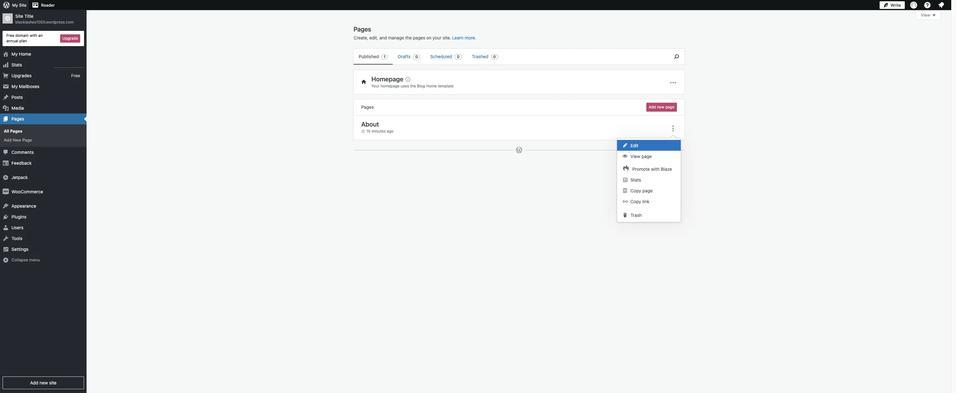 Task type: locate. For each thing, give the bounding box(es) containing it.
0 horizontal spatial view
[[631, 154, 641, 159]]

tooltip containing edit
[[614, 135, 681, 222]]

1 vertical spatial copy
[[631, 199, 641, 204]]

1 horizontal spatial view
[[921, 12, 931, 18]]

0 vertical spatial my
[[12, 3, 18, 8]]

2 vertical spatial page
[[643, 188, 653, 193]]

posts
[[11, 94, 23, 100]]

copy for copy page
[[631, 188, 641, 193]]

the left blog
[[410, 84, 416, 88]]

0 right scheduled
[[457, 54, 460, 59]]

1 horizontal spatial home
[[426, 84, 437, 88]]

1 vertical spatial home
[[426, 84, 437, 88]]

img image
[[3, 174, 9, 181], [3, 189, 9, 195]]

0 vertical spatial page
[[666, 105, 675, 110]]

with inside free domain with an annual plan
[[30, 33, 37, 38]]

1 vertical spatial my
[[11, 51, 18, 57]]

new
[[657, 105, 665, 110], [39, 381, 48, 386]]

stats down promote
[[631, 177, 641, 183]]

1 vertical spatial the
[[410, 84, 416, 88]]

pages up create,
[[354, 25, 371, 33]]

users
[[11, 225, 23, 231]]

1 vertical spatial with
[[651, 166, 660, 172]]

0 vertical spatial view
[[921, 12, 931, 18]]

trash
[[631, 213, 642, 218]]

view down edit
[[631, 154, 641, 159]]

2 img image from the top
[[3, 189, 9, 195]]

ago
[[387, 129, 394, 134]]

site title blacklashes1000.wordpress.com
[[15, 13, 74, 25]]

homepage
[[381, 84, 400, 88]]

page for view page
[[642, 154, 652, 159]]

comments
[[11, 150, 34, 155]]

1 vertical spatial img image
[[3, 189, 9, 195]]

free
[[6, 33, 14, 38], [71, 73, 80, 78]]

free up 'annual plan'
[[6, 33, 14, 38]]

0 horizontal spatial stats
[[11, 62, 22, 67]]

0 vertical spatial free
[[6, 33, 14, 38]]

0 vertical spatial new
[[657, 105, 665, 110]]

0 vertical spatial copy
[[631, 188, 641, 193]]

free for free
[[71, 73, 80, 78]]

menu containing published
[[354, 49, 666, 65]]

1 horizontal spatial free
[[71, 73, 80, 78]]

site inside site title blacklashes1000.wordpress.com
[[15, 13, 23, 19]]

2 0 from the left
[[457, 54, 460, 59]]

view left closed image
[[921, 12, 931, 18]]

view for view
[[921, 12, 931, 18]]

1 horizontal spatial add
[[30, 381, 38, 386]]

1 horizontal spatial with
[[651, 166, 660, 172]]

site
[[19, 3, 26, 8], [15, 13, 23, 19]]

menu containing edit
[[617, 138, 681, 222]]

page for copy page
[[643, 188, 653, 193]]

pages inside pages create, edit, and manage the pages on your site. learn more .
[[354, 25, 371, 33]]

pages
[[354, 25, 371, 33], [361, 104, 374, 110], [11, 116, 24, 122], [10, 129, 22, 134]]

all pages link
[[0, 127, 87, 136]]

with inside button
[[651, 166, 660, 172]]

the left pages
[[405, 35, 412, 40]]

upgrade button
[[60, 34, 80, 43]]

1 vertical spatial site
[[15, 13, 23, 19]]

feedback
[[11, 160, 32, 166]]

home right blog
[[426, 84, 437, 88]]

copy inside button
[[631, 199, 641, 204]]

menu
[[354, 49, 666, 65], [617, 138, 681, 222]]

stats inside button
[[631, 177, 641, 183]]

1 vertical spatial free
[[71, 73, 80, 78]]

with left blaze
[[651, 166, 660, 172]]

None search field
[[669, 49, 685, 65]]

my home
[[11, 51, 31, 57]]

pages up new
[[10, 129, 22, 134]]

home down 'annual plan'
[[19, 51, 31, 57]]

toggle menu image down add new page link
[[670, 125, 677, 132]]

1 vertical spatial toggle menu image
[[670, 125, 677, 132]]

site up title
[[19, 3, 26, 8]]

0 vertical spatial toggle menu image
[[670, 79, 677, 87]]

1 img image from the top
[[3, 174, 9, 181]]

pages link
[[0, 114, 87, 124]]

my up posts
[[11, 84, 18, 89]]

1 horizontal spatial new
[[657, 105, 665, 110]]

page inside main content
[[666, 105, 675, 110]]

0 vertical spatial menu
[[354, 49, 666, 65]]

0 horizontal spatial 0
[[416, 54, 418, 59]]

page inside button
[[642, 154, 652, 159]]

2 horizontal spatial add
[[649, 105, 656, 110]]

0 right trashed
[[493, 54, 496, 59]]

write
[[891, 3, 901, 8]]

with
[[30, 33, 37, 38], [651, 166, 660, 172]]

pages up about link
[[361, 104, 374, 110]]

1 copy from the top
[[631, 188, 641, 193]]

site
[[49, 381, 57, 386]]

page
[[666, 105, 675, 110], [642, 154, 652, 159], [643, 188, 653, 193]]

img image for jetpack
[[3, 174, 9, 181]]

copy
[[631, 188, 641, 193], [631, 199, 641, 204]]

add
[[649, 105, 656, 110], [4, 137, 12, 143], [30, 381, 38, 386]]

upgrade
[[62, 36, 78, 41]]

tools link
[[0, 233, 87, 244]]

pages
[[413, 35, 425, 40]]

0 horizontal spatial add
[[4, 137, 12, 143]]

1 vertical spatial add
[[4, 137, 12, 143]]

highest hourly views 0 image
[[54, 64, 84, 68]]

mailboxes
[[19, 84, 39, 89]]

0 horizontal spatial home
[[19, 51, 31, 57]]

img image inside jetpack link
[[3, 174, 9, 181]]

2 copy from the top
[[631, 199, 641, 204]]

all pages
[[4, 129, 22, 134]]

tooltip
[[614, 135, 681, 222]]

collapse menu link
[[0, 255, 87, 266]]

jetpack link
[[0, 172, 87, 183]]

0 horizontal spatial with
[[30, 33, 37, 38]]

home
[[19, 51, 31, 57], [426, 84, 437, 88]]

free domain with an annual plan
[[6, 33, 43, 43]]

my mailboxes
[[11, 84, 39, 89]]

0 vertical spatial add
[[649, 105, 656, 110]]

woocommerce link
[[0, 187, 87, 197]]

blacklashes1000.wordpress.com
[[15, 20, 74, 25]]

1 vertical spatial menu
[[617, 138, 681, 222]]

1 horizontal spatial 0
[[457, 54, 460, 59]]

0 horizontal spatial free
[[6, 33, 14, 38]]

0
[[416, 54, 418, 59], [457, 54, 460, 59], [493, 54, 496, 59]]

0 vertical spatial the
[[405, 35, 412, 40]]

15
[[367, 129, 371, 134]]

more information image
[[405, 76, 411, 82]]

0 right drafts
[[416, 54, 418, 59]]

0 vertical spatial site
[[19, 3, 26, 8]]

1 vertical spatial stats
[[631, 177, 641, 183]]

toggle menu image
[[670, 79, 677, 87], [670, 125, 677, 132]]

0 for trashed
[[493, 54, 496, 59]]

0 vertical spatial with
[[30, 33, 37, 38]]

free for free domain with an annual plan
[[6, 33, 14, 38]]

menu inside tooltip
[[617, 138, 681, 222]]

0 vertical spatial img image
[[3, 174, 9, 181]]

view for view page
[[631, 154, 641, 159]]

stats button
[[617, 174, 681, 185]]

new inside main content
[[657, 105, 665, 110]]

0 horizontal spatial new
[[39, 381, 48, 386]]

the
[[405, 35, 412, 40], [410, 84, 416, 88]]

1 vertical spatial view
[[631, 154, 641, 159]]

add inside main content
[[649, 105, 656, 110]]

3 0 from the left
[[493, 54, 496, 59]]

main content containing pages
[[354, 10, 942, 160]]

my inside 'link'
[[11, 51, 18, 57]]

free inside free domain with an annual plan
[[6, 33, 14, 38]]

img image inside woocommerce link
[[3, 189, 9, 195]]

your homepage uses the blog home template
[[372, 84, 454, 88]]

15 minutes ago link
[[361, 129, 397, 134]]

2 horizontal spatial 0
[[493, 54, 496, 59]]

1 vertical spatial page
[[642, 154, 652, 159]]

with left the an on the left of page
[[30, 33, 37, 38]]

15 minutes ago
[[367, 129, 394, 134]]

reader
[[41, 3, 55, 8]]

edit,
[[370, 35, 378, 40]]

title
[[24, 13, 33, 19]]

stats down my home
[[11, 62, 22, 67]]

site left title
[[15, 13, 23, 19]]

0 vertical spatial home
[[19, 51, 31, 57]]

main content
[[354, 10, 942, 160]]

2 toggle menu image from the top
[[670, 125, 677, 132]]

img image left the woocommerce
[[3, 189, 9, 195]]

woocommerce
[[11, 189, 43, 195]]

learn more
[[452, 35, 475, 40]]

manage your notifications image
[[938, 1, 945, 9]]

all
[[4, 129, 9, 134]]

promote
[[633, 166, 650, 172]]

home inside 'link'
[[19, 51, 31, 57]]

2 vertical spatial add
[[30, 381, 38, 386]]

add new page
[[649, 105, 675, 110]]

my left 'reader' link
[[12, 3, 18, 8]]

copy left link
[[631, 199, 641, 204]]

1 vertical spatial new
[[39, 381, 48, 386]]

0 for scheduled
[[457, 54, 460, 59]]

copy link
[[631, 199, 650, 204]]

pages down 'media'
[[11, 116, 24, 122]]

1 horizontal spatial stats
[[631, 177, 641, 183]]

1 0 from the left
[[416, 54, 418, 59]]

settings
[[11, 247, 28, 252]]

copy up copy link
[[631, 188, 641, 193]]

my down 'annual plan'
[[11, 51, 18, 57]]

2 vertical spatial my
[[11, 84, 18, 89]]

blog
[[417, 84, 425, 88]]

collapse
[[11, 258, 28, 263]]

add new site
[[30, 381, 57, 386]]

none search field inside main content
[[669, 49, 685, 65]]

toggle menu image down open search image
[[670, 79, 677, 87]]

free down highest hourly views 0 image
[[71, 73, 80, 78]]

promote with blaze button
[[617, 162, 681, 174]]

img image left jetpack
[[3, 174, 9, 181]]

jetpack
[[11, 175, 28, 180]]



Task type: describe. For each thing, give the bounding box(es) containing it.
write link
[[880, 0, 905, 10]]

view page button
[[617, 151, 681, 162]]

upgrades
[[11, 73, 32, 78]]

add new site link
[[3, 377, 84, 390]]

my for my mailboxes
[[11, 84, 18, 89]]

comments link
[[0, 147, 87, 158]]

menu
[[29, 258, 40, 263]]

blaze
[[661, 166, 672, 172]]

add for add new page
[[4, 137, 12, 143]]

copy link button
[[617, 196, 681, 207]]

closed image
[[933, 14, 936, 17]]

on
[[427, 35, 432, 40]]

copy page link
[[617, 185, 681, 196]]

site inside my site link
[[19, 3, 26, 8]]

template
[[438, 84, 454, 88]]

tools
[[11, 236, 22, 241]]

and
[[380, 35, 387, 40]]

view button
[[916, 10, 942, 20]]

settings link
[[0, 244, 87, 255]]

media
[[11, 105, 24, 111]]

0 vertical spatial stats
[[11, 62, 22, 67]]

your
[[433, 35, 442, 40]]

homepage link
[[372, 75, 413, 83]]

pages create, edit, and manage the pages on your site. learn more .
[[354, 25, 476, 40]]

published
[[359, 54, 379, 59]]

my profile image
[[911, 2, 918, 9]]

1
[[384, 54, 386, 59]]

add for add new site
[[30, 381, 38, 386]]

trashed
[[472, 54, 489, 59]]

my site
[[12, 3, 26, 8]]

collapse menu
[[11, 258, 40, 263]]

your
[[372, 84, 380, 88]]

feedback link
[[0, 158, 87, 169]]

add for add new page
[[649, 105, 656, 110]]

create,
[[354, 35, 368, 40]]

scheduled
[[431, 54, 452, 59]]

add new page
[[4, 137, 32, 143]]

manage
[[388, 35, 404, 40]]

edit
[[631, 143, 639, 148]]

open search image
[[669, 53, 685, 61]]

copy page
[[631, 188, 653, 193]]

appearance link
[[0, 201, 87, 212]]

my home link
[[0, 49, 87, 59]]

edit button
[[617, 140, 681, 151]]

page
[[22, 137, 32, 143]]

drafts
[[398, 54, 411, 59]]

homepage
[[372, 75, 404, 83]]

1 toggle menu image from the top
[[670, 79, 677, 87]]

new
[[13, 137, 21, 143]]

about link
[[361, 121, 379, 128]]

reader link
[[29, 0, 57, 10]]

posts link
[[0, 92, 87, 103]]

img image for woocommerce
[[3, 189, 9, 195]]

home inside main content
[[426, 84, 437, 88]]

stats link
[[0, 59, 87, 70]]

add new page link
[[0, 136, 87, 145]]

trash button
[[617, 210, 681, 221]]

users link
[[0, 223, 87, 233]]

the inside pages create, edit, and manage the pages on your site. learn more .
[[405, 35, 412, 40]]

site.
[[443, 35, 451, 40]]

view page
[[631, 154, 652, 159]]

0 for drafts
[[416, 54, 418, 59]]

plugins link
[[0, 212, 87, 223]]

promote with blaze
[[633, 166, 672, 172]]

menu inside main content
[[354, 49, 666, 65]]

learn more link
[[452, 35, 475, 40]]

.
[[475, 35, 476, 40]]

appearance
[[11, 203, 36, 209]]

uses
[[401, 84, 409, 88]]

my for my site
[[12, 3, 18, 8]]

minutes
[[372, 129, 386, 134]]

new for site
[[39, 381, 48, 386]]

link
[[643, 199, 650, 204]]

copy for copy link
[[631, 199, 641, 204]]

an
[[38, 33, 43, 38]]

help image
[[924, 1, 932, 9]]

new for page
[[657, 105, 665, 110]]

add new page link
[[647, 103, 677, 112]]

media link
[[0, 103, 87, 114]]

annual plan
[[6, 38, 27, 43]]

my for my home
[[11, 51, 18, 57]]

my site link
[[0, 0, 29, 10]]

about
[[361, 121, 379, 128]]

domain
[[15, 33, 29, 38]]

plugins
[[11, 214, 26, 220]]



Task type: vqa. For each thing, say whether or not it's contained in the screenshot.
the leftmost new
yes



